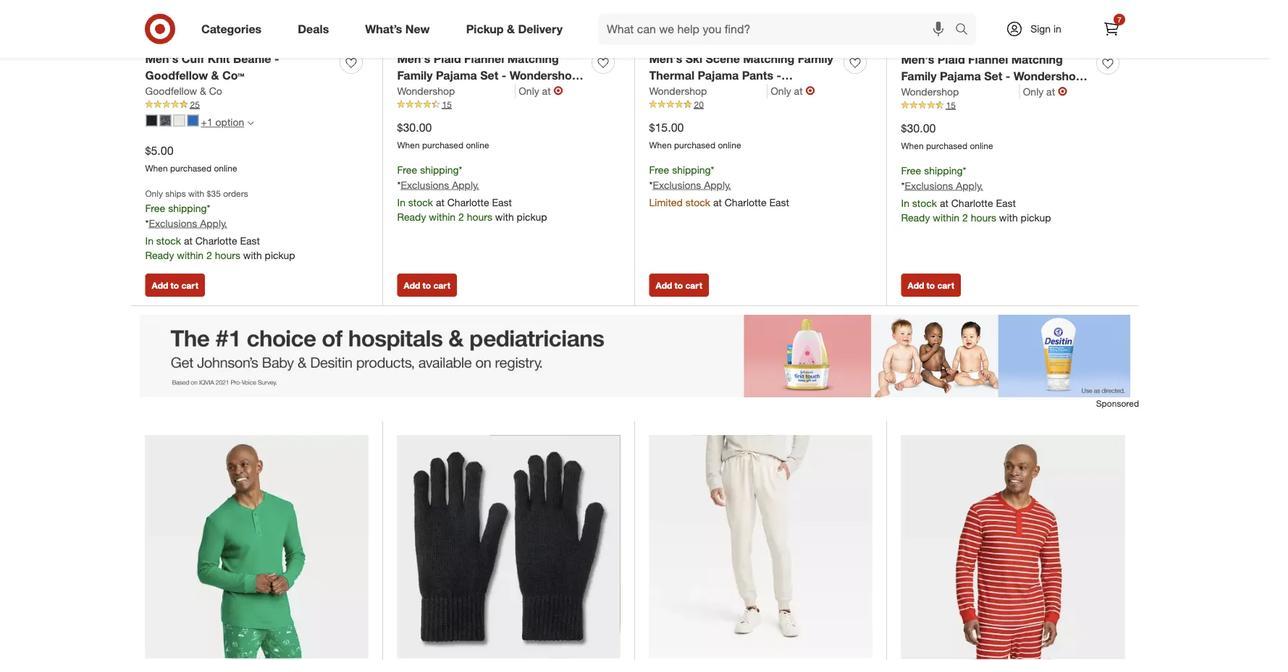 Task type: locate. For each thing, give the bounding box(es) containing it.
wondershop link down pickup
[[397, 84, 516, 98]]

1 add to cart from the left
[[152, 280, 198, 291]]

ships
[[165, 188, 186, 199]]

east for red
[[997, 197, 1017, 209]]

¬ up 20 'link'
[[806, 84, 816, 98]]

2 horizontal spatial matching
[[1012, 53, 1064, 67]]

when
[[397, 140, 420, 150], [650, 140, 672, 150], [902, 140, 924, 151], [145, 163, 168, 174]]

stock for green
[[409, 196, 433, 209]]

2 horizontal spatial pickup
[[1021, 211, 1052, 224]]

0 horizontal spatial family
[[397, 68, 433, 82]]

wondershop link for wondershop™
[[650, 84, 768, 98]]

men's inside men's cuff knit beanie - goodfellow & co™
[[145, 52, 178, 66]]

wondershop™ inside men's plaid flannel matching family pajama set - wondershop™ red
[[1014, 69, 1090, 83]]

2 horizontal spatial only at ¬
[[1024, 85, 1068, 99]]

1 horizontal spatial 2
[[459, 210, 464, 223]]

green down new
[[397, 85, 431, 99]]

wondershop™ for men's plaid flannel matching family pajama set - wondershop™ green
[[510, 68, 586, 82]]

goodfellow
[[145, 68, 208, 82], [145, 85, 197, 97]]

1 horizontal spatial hours
[[467, 210, 493, 223]]

all colors + 1 more colors element
[[247, 118, 254, 127]]

1 horizontal spatial pajama
[[698, 68, 739, 82]]

hours
[[467, 210, 493, 223], [971, 211, 997, 224], [215, 249, 241, 262]]

& right pickup
[[507, 22, 515, 36]]

& inside pickup & delivery link
[[507, 22, 515, 36]]

2 to from the left
[[423, 280, 431, 291]]

add for men's ski scene matching family thermal pajama pants - wondershop™ green
[[656, 280, 673, 291]]

2 add to cart button from the left
[[397, 274, 457, 297]]

men's ski scene matching family thermal pajama pants - wondershop™ green link
[[650, 51, 839, 99]]

2 inside only ships with $35 orders free shipping * * exclusions apply. in stock at  charlotte east ready within 2 hours with pickup
[[206, 249, 212, 262]]

+1 option
[[201, 116, 244, 128]]

add to cart button for men's plaid flannel matching family pajama set - wondershop™ green
[[397, 274, 457, 297]]

sign
[[1031, 22, 1051, 35]]

2 horizontal spatial in
[[902, 197, 910, 209]]

3 add to cart from the left
[[656, 280, 703, 291]]

purchased
[[422, 140, 464, 150], [675, 140, 716, 150], [927, 140, 968, 151], [170, 163, 212, 174]]

0 horizontal spatial only at ¬
[[519, 84, 563, 98]]

- inside men's plaid flannel matching family pajama set - wondershop™ green
[[502, 68, 507, 82]]

0 vertical spatial goodfellow
[[145, 68, 208, 82]]

goodfellow up goodfellow & co
[[145, 68, 208, 82]]

men's down new
[[397, 52, 431, 66]]

add to cart button for men's cuff knit beanie - goodfellow & co™
[[145, 274, 205, 297]]

- right pants
[[777, 68, 782, 82]]

1 vertical spatial goodfellow
[[145, 85, 197, 97]]

2 horizontal spatial &
[[507, 22, 515, 36]]

to for men's cuff knit beanie - goodfellow & co™
[[171, 280, 179, 291]]

& up co at left top
[[211, 68, 219, 82]]

flannel
[[465, 52, 505, 66], [969, 53, 1009, 67]]

wondershop down the search button
[[902, 85, 960, 98]]

exclusions
[[401, 179, 449, 191], [653, 179, 702, 191], [905, 179, 954, 192], [149, 217, 197, 230]]

flannel down pickup
[[465, 52, 505, 66]]

ready for red
[[902, 211, 931, 224]]

matching up pants
[[744, 52, 795, 66]]

-
[[275, 52, 279, 66], [502, 68, 507, 82], [777, 68, 782, 82], [1006, 69, 1011, 83]]

$35
[[207, 188, 221, 199]]

ready inside only ships with $35 orders free shipping * * exclusions apply. in stock at  charlotte east ready within 2 hours with pickup
[[145, 249, 174, 262]]

stock inside free shipping * * exclusions apply. limited stock at  charlotte east
[[686, 196, 711, 209]]

1 horizontal spatial wondershop link
[[650, 84, 768, 98]]

only at ¬ down delivery
[[519, 84, 563, 98]]

add to cart for men's cuff knit beanie - goodfellow & co™
[[152, 280, 198, 291]]

when for green
[[397, 140, 420, 150]]

2 add from the left
[[404, 280, 420, 291]]

wondershop link
[[397, 84, 516, 98], [650, 84, 768, 98], [902, 85, 1021, 99]]

men's plaid flannel matching family pajama set - wondershop™ red image
[[902, 0, 1126, 43], [902, 0, 1126, 43]]

25
[[190, 99, 200, 110]]

$15.00
[[650, 121, 684, 135]]

add to cart button
[[145, 274, 205, 297], [397, 274, 457, 297], [650, 274, 709, 297], [902, 274, 961, 297]]

1 horizontal spatial $30.00
[[902, 121, 937, 135]]

family up red
[[902, 69, 937, 83]]

set inside men's plaid flannel matching family pajama set - wondershop™ green
[[481, 68, 499, 82]]

thermal
[[650, 68, 695, 82]]

*
[[459, 163, 463, 176], [711, 163, 715, 176], [963, 164, 967, 177], [397, 179, 401, 191], [650, 179, 653, 191], [902, 179, 905, 192], [207, 202, 211, 215], [145, 217, 149, 230]]

0 horizontal spatial in
[[145, 234, 154, 247]]

1 horizontal spatial ready
[[397, 210, 426, 223]]

delivery
[[518, 22, 563, 36]]

at
[[542, 85, 551, 97], [795, 85, 803, 97], [1047, 85, 1056, 98], [436, 196, 445, 209], [714, 196, 722, 209], [941, 197, 949, 209], [184, 234, 193, 247]]

online up free shipping * * exclusions apply. limited stock at  charlotte east on the right of page
[[718, 140, 742, 150]]

& for co
[[200, 85, 206, 97]]

pickup for men's plaid flannel matching family pajama set - wondershop™ green
[[517, 210, 547, 223]]

1 goodfellow from the top
[[145, 68, 208, 82]]

only
[[519, 85, 540, 97], [771, 85, 792, 97], [1024, 85, 1044, 98], [145, 188, 163, 199]]

men's ski scene matching family thermal pajama pants - wondershop™ green image
[[650, 0, 873, 42], [650, 0, 873, 42]]

men's tapered fleece jogger pants - goodfellow & co™ image
[[650, 436, 873, 659], [650, 436, 873, 659]]

in for green
[[397, 196, 406, 209]]

exclusions apply. link
[[401, 179, 480, 191], [653, 179, 732, 191], [905, 179, 984, 192], [149, 217, 227, 230]]

when inside $15.00 when purchased online
[[650, 140, 672, 150]]

2 horizontal spatial wondershop™
[[1014, 69, 1090, 83]]

only at ¬ for men's ski scene matching family thermal pajama pants - wondershop™ green
[[771, 84, 816, 98]]

1 horizontal spatial pickup
[[517, 210, 547, 223]]

¬ down in
[[1059, 85, 1068, 99]]

$5.00
[[145, 144, 174, 158]]

beanie
[[233, 52, 271, 66]]

purchased for red
[[927, 140, 968, 151]]

what's
[[365, 22, 402, 36]]

0 horizontal spatial 2
[[206, 249, 212, 262]]

family down new
[[397, 68, 433, 82]]

only at ¬ for men's plaid flannel matching family pajama set - wondershop™ red
[[1024, 85, 1068, 99]]

2 vertical spatial &
[[200, 85, 206, 97]]

men's
[[145, 52, 178, 66], [397, 52, 431, 66], [650, 52, 683, 66], [902, 53, 935, 67]]

0 horizontal spatial within
[[177, 249, 204, 262]]

wondershop™ down "thermal"
[[650, 85, 725, 99]]

& inside goodfellow & co link
[[200, 85, 206, 97]]

goodfellow inside men's cuff knit beanie - goodfellow & co™
[[145, 68, 208, 82]]

- down the pickup & delivery
[[502, 68, 507, 82]]

when for red
[[902, 140, 924, 151]]

0 horizontal spatial plaid
[[434, 52, 461, 66]]

3 cart from the left
[[686, 280, 703, 291]]

men's ski scene matching family thermal pajama pants - wondershop™ green
[[650, 52, 834, 99]]

1 horizontal spatial green
[[729, 85, 762, 99]]

men's plaid flannel matching family pajama set - wondershop™ green image
[[397, 0, 621, 42], [397, 0, 621, 42]]

online inside $5.00 when purchased online
[[214, 163, 237, 174]]

4 add to cart from the left
[[908, 280, 955, 291]]

$30.00 when purchased online for green
[[397, 121, 490, 150]]

matching for men's plaid flannel matching family pajama set - wondershop™ green
[[508, 52, 559, 66]]

family inside men's plaid flannel matching family pajama set - wondershop™ red
[[902, 69, 937, 83]]

0 horizontal spatial $30.00
[[397, 121, 432, 135]]

1 horizontal spatial free shipping * * exclusions apply. in stock at  charlotte east ready within 2 hours with pickup
[[902, 164, 1052, 224]]

exclusions apply. link for red
[[905, 179, 984, 192]]

only down pickup & delivery link
[[519, 85, 540, 97]]

orders
[[223, 188, 248, 199]]

2 add to cart from the left
[[404, 280, 451, 291]]

1 horizontal spatial within
[[429, 210, 456, 223]]

east
[[492, 196, 512, 209], [770, 196, 790, 209], [997, 197, 1017, 209], [240, 234, 260, 247]]

plaid inside men's plaid flannel matching family pajama set - wondershop™ red
[[938, 53, 966, 67]]

1 horizontal spatial in
[[397, 196, 406, 209]]

pickup
[[517, 210, 547, 223], [1021, 211, 1052, 224], [265, 249, 295, 262]]

0 horizontal spatial wondershop
[[397, 85, 455, 97]]

0 horizontal spatial ¬
[[554, 84, 563, 98]]

cart for men's ski scene matching family thermal pajama pants - wondershop™ green
[[686, 280, 703, 291]]

purchased inside $5.00 when purchased online
[[170, 163, 212, 174]]

$30.00 when purchased online for red
[[902, 121, 994, 151]]

only for men's plaid flannel matching family pajama set - wondershop™ red
[[1024, 85, 1044, 98]]

apply.
[[452, 179, 480, 191], [704, 179, 732, 191], [957, 179, 984, 192], [200, 217, 227, 230]]

1 horizontal spatial $30.00 when purchased online
[[902, 121, 994, 151]]

charlotte inside free shipping * * exclusions apply. limited stock at  charlotte east
[[725, 196, 767, 209]]

men's plaid flannel matching family pajama set - wondershop™ green link
[[397, 51, 587, 99]]

stock
[[409, 196, 433, 209], [686, 196, 711, 209], [913, 197, 938, 209], [156, 234, 181, 247]]

2 horizontal spatial pajama
[[941, 69, 982, 83]]

pajama down pickup
[[436, 68, 477, 82]]

charlotte
[[448, 196, 490, 209], [725, 196, 767, 209], [952, 197, 994, 209], [195, 234, 237, 247]]

all colors + 1 more colors image
[[247, 120, 254, 127]]

- right beanie
[[275, 52, 279, 66]]

exclusions for green
[[401, 179, 449, 191]]

matching inside men's plaid flannel matching family pajama set - wondershop™ green
[[508, 52, 559, 66]]

& left co at left top
[[200, 85, 206, 97]]

0 horizontal spatial hours
[[215, 249, 241, 262]]

0 horizontal spatial ready
[[145, 249, 174, 262]]

set
[[481, 68, 499, 82], [985, 69, 1003, 83]]

men's striped matching family thermal pajama top - wondershop™ red image
[[902, 436, 1126, 660], [902, 436, 1126, 660]]

exclusions for wondershop™
[[653, 179, 702, 191]]

1 horizontal spatial set
[[985, 69, 1003, 83]]

3 to from the left
[[675, 280, 683, 291]]

1 horizontal spatial ¬
[[806, 84, 816, 98]]

wondershop down new
[[397, 85, 455, 97]]

2 horizontal spatial wondershop link
[[902, 85, 1021, 99]]

only at ¬
[[519, 84, 563, 98], [771, 84, 816, 98], [1024, 85, 1068, 99]]

15 for green
[[442, 99, 452, 110]]

men's matching family thermal pajama button-down shirt - wondershop™ green image
[[145, 436, 368, 659], [145, 436, 368, 659]]

1 add from the left
[[152, 280, 168, 291]]

apply. inside only ships with $35 orders free shipping * * exclusions apply. in stock at  charlotte east ready within 2 hours with pickup
[[200, 217, 227, 230]]

pickup & delivery link
[[454, 13, 581, 45]]

1 horizontal spatial wondershop
[[650, 85, 707, 97]]

2 horizontal spatial ¬
[[1059, 85, 1068, 99]]

family inside 'men's ski scene matching family thermal pajama pants - wondershop™ green'
[[798, 52, 834, 66]]

east inside free shipping * * exclusions apply. limited stock at  charlotte east
[[770, 196, 790, 209]]

$30.00
[[397, 121, 432, 135], [902, 121, 937, 135]]

2 horizontal spatial within
[[934, 211, 960, 224]]

within
[[429, 210, 456, 223], [934, 211, 960, 224], [177, 249, 204, 262]]

only ships with $35 orders free shipping * * exclusions apply. in stock at  charlotte east ready within 2 hours with pickup
[[145, 188, 295, 262]]

0 horizontal spatial pajama
[[436, 68, 477, 82]]

green down pants
[[729, 85, 762, 99]]

2 horizontal spatial family
[[902, 69, 937, 83]]

free inside free shipping * * exclusions apply. limited stock at  charlotte east
[[650, 163, 670, 176]]

add to cart for men's ski scene matching family thermal pajama pants - wondershop™ green
[[656, 280, 703, 291]]

1 horizontal spatial wondershop™
[[650, 85, 725, 99]]

plaid
[[434, 52, 461, 66], [938, 53, 966, 67]]

purchased inside $15.00 when purchased online
[[675, 140, 716, 150]]

0 horizontal spatial matching
[[508, 52, 559, 66]]

men's inside 'men's ski scene matching family thermal pajama pants - wondershop™ green'
[[650, 52, 683, 66]]

shipping for green
[[420, 163, 459, 176]]

online down men's plaid flannel matching family pajama set - wondershop™ red
[[971, 140, 994, 151]]

cream image
[[174, 115, 185, 126]]

men's cuff knit beanie - goodfellow & co™ image
[[145, 0, 368, 42], [145, 0, 368, 42]]

0 horizontal spatial green
[[397, 85, 431, 99]]

at inside only ships with $35 orders free shipping * * exclusions apply. in stock at  charlotte east ready within 2 hours with pickup
[[184, 234, 193, 247]]

1 green from the left
[[397, 85, 431, 99]]

3 add from the left
[[656, 280, 673, 291]]

in inside only ships with $35 orders free shipping * * exclusions apply. in stock at  charlotte east ready within 2 hours with pickup
[[145, 234, 154, 247]]

men's for men's ski scene matching family thermal pajama pants - wondershop™ green
[[650, 52, 683, 66]]

in for red
[[902, 197, 910, 209]]

at inside free shipping * * exclusions apply. limited stock at  charlotte east
[[714, 196, 722, 209]]

men's up "thermal"
[[650, 52, 683, 66]]

men's up red
[[902, 53, 935, 67]]

family inside men's plaid flannel matching family pajama set - wondershop™ green
[[397, 68, 433, 82]]

advertisement region
[[131, 315, 1140, 398]]

only left ships
[[145, 188, 163, 199]]

1 horizontal spatial plaid
[[938, 53, 966, 67]]

family
[[798, 52, 834, 66], [397, 68, 433, 82], [902, 69, 937, 83]]

0 horizontal spatial wondershop link
[[397, 84, 516, 98]]

0 horizontal spatial $30.00 when purchased online
[[397, 121, 490, 150]]

1 horizontal spatial flannel
[[969, 53, 1009, 67]]

15 for red
[[947, 100, 956, 111]]

matching down sign in link
[[1012, 53, 1064, 67]]

pajama down the search button
[[941, 69, 982, 83]]

shipping inside free shipping * * exclusions apply. limited stock at  charlotte east
[[673, 163, 711, 176]]

new
[[406, 22, 430, 36]]

15
[[442, 99, 452, 110], [947, 100, 956, 111]]

stock inside only ships with $35 orders free shipping * * exclusions apply. in stock at  charlotte east ready within 2 hours with pickup
[[156, 234, 181, 247]]

pajama inside 'men's ski scene matching family thermal pajama pants - wondershop™ green'
[[698, 68, 739, 82]]

family for men's plaid flannel matching family pajama set - wondershop™ green
[[397, 68, 433, 82]]

apply. inside free shipping * * exclusions apply. limited stock at  charlotte east
[[704, 179, 732, 191]]

0 horizontal spatial flannel
[[465, 52, 505, 66]]

2 goodfellow from the top
[[145, 85, 197, 97]]

4 add to cart button from the left
[[902, 274, 961, 297]]

15 link for men's plaid flannel matching family pajama set - wondershop™ red
[[902, 99, 1126, 112]]

apply. for red
[[957, 179, 984, 192]]

1 horizontal spatial family
[[798, 52, 834, 66]]

plaid inside men's plaid flannel matching family pajama set - wondershop™ green
[[434, 52, 461, 66]]

wondershop™ down the sign in
[[1014, 69, 1090, 83]]

online for green
[[466, 140, 490, 150]]

2 horizontal spatial 2
[[963, 211, 969, 224]]

cart for men's plaid flannel matching family pajama set - wondershop™ green
[[434, 280, 451, 291]]

charcoal gray image
[[160, 115, 171, 126]]

family down what can we help you find? suggestions appear below search box
[[798, 52, 834, 66]]

stock for red
[[913, 197, 938, 209]]

0 horizontal spatial &
[[200, 85, 206, 97]]

2 green from the left
[[729, 85, 762, 99]]

apply. for wondershop™
[[704, 179, 732, 191]]

flannel down the search button
[[969, 53, 1009, 67]]

green inside 'men's ski scene matching family thermal pajama pants - wondershop™ green'
[[729, 85, 762, 99]]

wondershop link down the search button
[[902, 85, 1021, 99]]

categories
[[201, 22, 262, 36]]

add to cart for men's plaid flannel matching family pajama set - wondershop™ red
[[908, 280, 955, 291]]

1 horizontal spatial 15
[[947, 100, 956, 111]]

1 add to cart button from the left
[[145, 274, 205, 297]]

in
[[397, 196, 406, 209], [902, 197, 910, 209], [145, 234, 154, 247]]

charlotte inside only ships with $35 orders free shipping * * exclusions apply. in stock at  charlotte east ready within 2 hours with pickup
[[195, 234, 237, 247]]

¬ down delivery
[[554, 84, 563, 98]]

15 link
[[397, 98, 621, 111], [902, 99, 1126, 112]]

men's inside men's plaid flannel matching family pajama set - wondershop™ green
[[397, 52, 431, 66]]

men's plaid flannel matching family pajama set - wondershop™ green
[[397, 52, 586, 99]]

¬
[[554, 84, 563, 98], [806, 84, 816, 98], [1059, 85, 1068, 99]]

only at ¬ up 20 'link'
[[771, 84, 816, 98]]

online
[[466, 140, 490, 150], [718, 140, 742, 150], [971, 140, 994, 151], [214, 163, 237, 174]]

set down pickup
[[481, 68, 499, 82]]

wondershop™
[[510, 68, 586, 82], [1014, 69, 1090, 83], [650, 85, 725, 99]]

only up 20 'link'
[[771, 85, 792, 97]]

men's knit touch gloves - goodfellow & co™ one size image
[[397, 436, 621, 659], [397, 436, 621, 659]]

plaid for green
[[434, 52, 461, 66]]

matching inside men's plaid flannel matching family pajama set - wondershop™ red
[[1012, 53, 1064, 67]]

shipping
[[420, 163, 459, 176], [673, 163, 711, 176], [925, 164, 963, 177], [168, 202, 207, 215]]

pajama inside men's plaid flannel matching family pajama set - wondershop™ green
[[436, 68, 477, 82]]

0 horizontal spatial 15
[[442, 99, 452, 110]]

wondershop
[[397, 85, 455, 97], [650, 85, 707, 97], [902, 85, 960, 98]]

set down sign in link
[[985, 69, 1003, 83]]

ready
[[397, 210, 426, 223], [902, 211, 931, 224], [145, 249, 174, 262]]

0 horizontal spatial wondershop™
[[510, 68, 586, 82]]

matching for men's plaid flannel matching family pajama set - wondershop™ red
[[1012, 53, 1064, 67]]

- inside men's plaid flannel matching family pajama set - wondershop™ red
[[1006, 69, 1011, 83]]

1 horizontal spatial matching
[[744, 52, 795, 66]]

men's inside men's plaid flannel matching family pajama set - wondershop™ red
[[902, 53, 935, 67]]

&
[[507, 22, 515, 36], [211, 68, 219, 82], [200, 85, 206, 97]]

set inside men's plaid flannel matching family pajama set - wondershop™ red
[[985, 69, 1003, 83]]

2 horizontal spatial wondershop
[[902, 85, 960, 98]]

exclusions inside only ships with $35 orders free shipping * * exclusions apply. in stock at  charlotte east ready within 2 hours with pickup
[[149, 217, 197, 230]]

& for delivery
[[507, 22, 515, 36]]

matching inside 'men's ski scene matching family thermal pajama pants - wondershop™ green'
[[744, 52, 795, 66]]

- down sign in link
[[1006, 69, 1011, 83]]

0 horizontal spatial free shipping * * exclusions apply. in stock at  charlotte east ready within 2 hours with pickup
[[397, 163, 547, 223]]

matching down delivery
[[508, 52, 559, 66]]

1 horizontal spatial 15 link
[[902, 99, 1126, 112]]

stock for wondershop™
[[686, 196, 711, 209]]

2 horizontal spatial hours
[[971, 211, 997, 224]]

wondershop link for red
[[902, 85, 1021, 99]]

1 horizontal spatial only at ¬
[[771, 84, 816, 98]]

free for red
[[902, 164, 922, 177]]

free
[[397, 163, 418, 176], [650, 163, 670, 176], [902, 164, 922, 177], [145, 202, 165, 215]]

goodfellow up 25 on the left of the page
[[145, 85, 197, 97]]

to
[[171, 280, 179, 291], [423, 280, 431, 291], [675, 280, 683, 291], [927, 280, 936, 291]]

men's left cuff
[[145, 52, 178, 66]]

wondershop link up 20
[[650, 84, 768, 98]]

wondershop™ down delivery
[[510, 68, 586, 82]]

green
[[397, 85, 431, 99], [729, 85, 762, 99]]

20
[[695, 99, 704, 110]]

men's for men's plaid flannel matching family pajama set - wondershop™ red
[[902, 53, 935, 67]]

2 horizontal spatial ready
[[902, 211, 931, 224]]

4 to from the left
[[927, 280, 936, 291]]

matching
[[508, 52, 559, 66], [744, 52, 795, 66], [1012, 53, 1064, 67]]

0 horizontal spatial pickup
[[265, 249, 295, 262]]

1 to from the left
[[171, 280, 179, 291]]

4 add from the left
[[908, 280, 925, 291]]

online up the orders
[[214, 163, 237, 174]]

1 horizontal spatial &
[[211, 68, 219, 82]]

2 cart from the left
[[434, 280, 451, 291]]

pajama
[[436, 68, 477, 82], [698, 68, 739, 82], [941, 69, 982, 83]]

only at ¬ down the sign in
[[1024, 85, 1068, 99]]

0 horizontal spatial 15 link
[[397, 98, 621, 111]]

2
[[459, 210, 464, 223], [963, 211, 969, 224], [206, 249, 212, 262]]

hours for red
[[971, 211, 997, 224]]

free for green
[[397, 163, 418, 176]]

green inside men's plaid flannel matching family pajama set - wondershop™ green
[[397, 85, 431, 99]]

free shipping * * exclusions apply. in stock at  charlotte east ready within 2 hours with pickup
[[397, 163, 547, 223], [902, 164, 1052, 224]]

exclusions inside free shipping * * exclusions apply. limited stock at  charlotte east
[[653, 179, 702, 191]]

0 horizontal spatial set
[[481, 68, 499, 82]]

flannel inside men's plaid flannel matching family pajama set - wondershop™ red
[[969, 53, 1009, 67]]

4 cart from the left
[[938, 280, 955, 291]]

plaid down the search button
[[938, 53, 966, 67]]

wondershop for wondershop™
[[650, 85, 707, 97]]

with
[[188, 188, 205, 199], [496, 210, 514, 223], [1000, 211, 1019, 224], [243, 249, 262, 262]]

wondershop down "thermal"
[[650, 85, 707, 97]]

0 vertical spatial &
[[507, 22, 515, 36]]

pajama inside men's plaid flannel matching family pajama set - wondershop™ red
[[941, 69, 982, 83]]

flannel inside men's plaid flannel matching family pajama set - wondershop™ green
[[465, 52, 505, 66]]

pajama down scene
[[698, 68, 739, 82]]

plaid down what's new link
[[434, 52, 461, 66]]

cart
[[181, 280, 198, 291], [434, 280, 451, 291], [686, 280, 703, 291], [938, 280, 955, 291]]

shipping for red
[[925, 164, 963, 177]]

add to cart
[[152, 280, 198, 291], [404, 280, 451, 291], [656, 280, 703, 291], [908, 280, 955, 291]]

1 vertical spatial &
[[211, 68, 219, 82]]

1 cart from the left
[[181, 280, 198, 291]]

online down men's plaid flannel matching family pajama set - wondershop™ green
[[466, 140, 490, 150]]

What can we help you find? suggestions appear below search field
[[599, 13, 959, 45]]

3 add to cart button from the left
[[650, 274, 709, 297]]

online inside $15.00 when purchased online
[[718, 140, 742, 150]]

only down sign in link
[[1024, 85, 1044, 98]]

deals link
[[286, 13, 347, 45]]

$30.00 when purchased online
[[397, 121, 490, 150], [902, 121, 994, 151]]

wondershop™ inside men's plaid flannel matching family pajama set - wondershop™ green
[[510, 68, 586, 82]]



Task type: vqa. For each thing, say whether or not it's contained in the screenshot.
the rightmost &
yes



Task type: describe. For each thing, give the bounding box(es) containing it.
hours inside only ships with $35 orders free shipping * * exclusions apply. in stock at  charlotte east ready within 2 hours with pickup
[[215, 249, 241, 262]]

pickup & delivery
[[466, 22, 563, 36]]

shipping inside only ships with $35 orders free shipping * * exclusions apply. in stock at  charlotte east ready within 2 hours with pickup
[[168, 202, 207, 215]]

sponsored
[[1097, 399, 1140, 409]]

charlotte for green
[[448, 196, 490, 209]]

shipping for wondershop™
[[673, 163, 711, 176]]

flannel for green
[[465, 52, 505, 66]]

+1 option button
[[139, 111, 260, 134]]

only at ¬ for men's plaid flannel matching family pajama set - wondershop™ green
[[519, 84, 563, 98]]

men's for men's plaid flannel matching family pajama set - wondershop™ green
[[397, 52, 431, 66]]

7 link
[[1096, 13, 1128, 45]]

what's new
[[365, 22, 430, 36]]

flannel for red
[[969, 53, 1009, 67]]

add for men's plaid flannel matching family pajama set - wondershop™ green
[[404, 280, 420, 291]]

east inside only ships with $35 orders free shipping * * exclusions apply. in stock at  charlotte east ready within 2 hours with pickup
[[240, 234, 260, 247]]

exclusions apply. link for wondershop™
[[653, 179, 732, 191]]

free for wondershop™
[[650, 163, 670, 176]]

limited
[[650, 196, 683, 209]]

ready for green
[[397, 210, 426, 223]]

goodfellow & co
[[145, 85, 222, 97]]

add for men's plaid flannel matching family pajama set - wondershop™ red
[[908, 280, 925, 291]]

when inside $5.00 when purchased online
[[145, 163, 168, 174]]

only for men's plaid flannel matching family pajama set - wondershop™ green
[[519, 85, 540, 97]]

family for men's ski scene matching family thermal pajama pants - wondershop™ green
[[798, 52, 834, 66]]

wondershop link for green
[[397, 84, 516, 98]]

20 link
[[650, 98, 873, 111]]

purchased for wondershop™
[[675, 140, 716, 150]]

add for men's cuff knit beanie - goodfellow & co™
[[152, 280, 168, 291]]

wondershop™ for men's plaid flannel matching family pajama set - wondershop™ red
[[1014, 69, 1090, 83]]

deals
[[298, 22, 329, 36]]

2 for green
[[459, 210, 464, 223]]

within for red
[[934, 211, 960, 224]]

charlotte for wondershop™
[[725, 196, 767, 209]]

men's cuff knit beanie - goodfellow & co™ link
[[145, 51, 334, 84]]

charlotte for red
[[952, 197, 994, 209]]

co
[[209, 85, 222, 97]]

apply. for green
[[452, 179, 480, 191]]

2 for red
[[963, 211, 969, 224]]

men's for men's cuff knit beanie - goodfellow & co™
[[145, 52, 178, 66]]

exclusions for red
[[905, 179, 954, 192]]

option
[[216, 116, 244, 128]]

wondershop™ inside 'men's ski scene matching family thermal pajama pants - wondershop™ green'
[[650, 85, 725, 99]]

only for men's ski scene matching family thermal pajama pants - wondershop™ green
[[771, 85, 792, 97]]

add to cart for men's plaid flannel matching family pajama set - wondershop™ green
[[404, 280, 451, 291]]

within for green
[[429, 210, 456, 223]]

red
[[902, 86, 924, 100]]

ski
[[686, 52, 703, 66]]

free shipping * * exclusions apply. limited stock at  charlotte east
[[650, 163, 790, 209]]

categories link
[[189, 13, 280, 45]]

to for men's ski scene matching family thermal pajama pants - wondershop™ green
[[675, 280, 683, 291]]

to for men's plaid flannel matching family pajama set - wondershop™ green
[[423, 280, 431, 291]]

¬ for men's ski scene matching family thermal pajama pants - wondershop™ green
[[806, 84, 816, 98]]

friendship blue image
[[187, 115, 199, 126]]

east for green
[[492, 196, 512, 209]]

co™
[[222, 68, 245, 82]]

search button
[[949, 13, 984, 48]]

$15.00 when purchased online
[[650, 121, 742, 150]]

- inside 'men's ski scene matching family thermal pajama pants - wondershop™ green'
[[777, 68, 782, 82]]

15 link for men's plaid flannel matching family pajama set - wondershop™ green
[[397, 98, 621, 111]]

matching for men's ski scene matching family thermal pajama pants - wondershop™ green
[[744, 52, 795, 66]]

set for red
[[985, 69, 1003, 83]]

$30.00 for red
[[902, 121, 937, 135]]

pajama for red
[[941, 69, 982, 83]]

- inside men's cuff knit beanie - goodfellow & co™
[[275, 52, 279, 66]]

men's plaid flannel matching family pajama set - wondershop™ red link
[[902, 51, 1092, 100]]

sign in link
[[994, 13, 1085, 45]]

pajama for green
[[436, 68, 477, 82]]

free shipping * * exclusions apply. in stock at  charlotte east ready within 2 hours with pickup for green
[[397, 163, 547, 223]]

add to cart button for men's plaid flannel matching family pajama set - wondershop™ red
[[902, 274, 961, 297]]

family for men's plaid flannel matching family pajama set - wondershop™ red
[[902, 69, 937, 83]]

when for wondershop™
[[650, 140, 672, 150]]

$30.00 for green
[[397, 121, 432, 135]]

online for wondershop™
[[718, 140, 742, 150]]

pants
[[743, 68, 774, 82]]

hours for green
[[467, 210, 493, 223]]

in
[[1054, 22, 1062, 35]]

pickup
[[466, 22, 504, 36]]

cart for men's plaid flannel matching family pajama set - wondershop™ red
[[938, 280, 955, 291]]

add to cart button for men's ski scene matching family thermal pajama pants - wondershop™ green
[[650, 274, 709, 297]]

goodfellow & co link
[[145, 84, 222, 98]]

plaid for red
[[938, 53, 966, 67]]

set for green
[[481, 68, 499, 82]]

free inside only ships with $35 orders free shipping * * exclusions apply. in stock at  charlotte east ready within 2 hours with pickup
[[145, 202, 165, 215]]

within inside only ships with $35 orders free shipping * * exclusions apply. in stock at  charlotte east ready within 2 hours with pickup
[[177, 249, 204, 262]]

pickup inside only ships with $35 orders free shipping * * exclusions apply. in stock at  charlotte east ready within 2 hours with pickup
[[265, 249, 295, 262]]

¬ for men's plaid flannel matching family pajama set - wondershop™ green
[[554, 84, 563, 98]]

only inside only ships with $35 orders free shipping * * exclusions apply. in stock at  charlotte east ready within 2 hours with pickup
[[145, 188, 163, 199]]

+1
[[201, 116, 213, 128]]

men's plaid flannel matching family pajama set - wondershop™ red
[[902, 53, 1090, 100]]

$5.00 when purchased online
[[145, 144, 237, 174]]

25 link
[[145, 98, 368, 111]]

pickup for men's plaid flannel matching family pajama set - wondershop™ red
[[1021, 211, 1052, 224]]

wondershop for red
[[902, 85, 960, 98]]

to for men's plaid flannel matching family pajama set - wondershop™ red
[[927, 280, 936, 291]]

wondershop for green
[[397, 85, 455, 97]]

cart for men's cuff knit beanie - goodfellow & co™
[[181, 280, 198, 291]]

¬ for men's plaid flannel matching family pajama set - wondershop™ red
[[1059, 85, 1068, 99]]

knit
[[208, 52, 230, 66]]

exclusions apply. link for green
[[401, 179, 480, 191]]

what's new link
[[353, 13, 448, 45]]

purchased for green
[[422, 140, 464, 150]]

search
[[949, 23, 984, 37]]

sign in
[[1031, 22, 1062, 35]]

7
[[1118, 15, 1122, 24]]

scene
[[706, 52, 740, 66]]

men's cuff knit beanie - goodfellow & co™
[[145, 52, 279, 82]]

& inside men's cuff knit beanie - goodfellow & co™
[[211, 68, 219, 82]]

black image
[[146, 115, 158, 126]]

free shipping * * exclusions apply. in stock at  charlotte east ready within 2 hours with pickup for red
[[902, 164, 1052, 224]]

cuff
[[182, 52, 205, 66]]

online for red
[[971, 140, 994, 151]]



